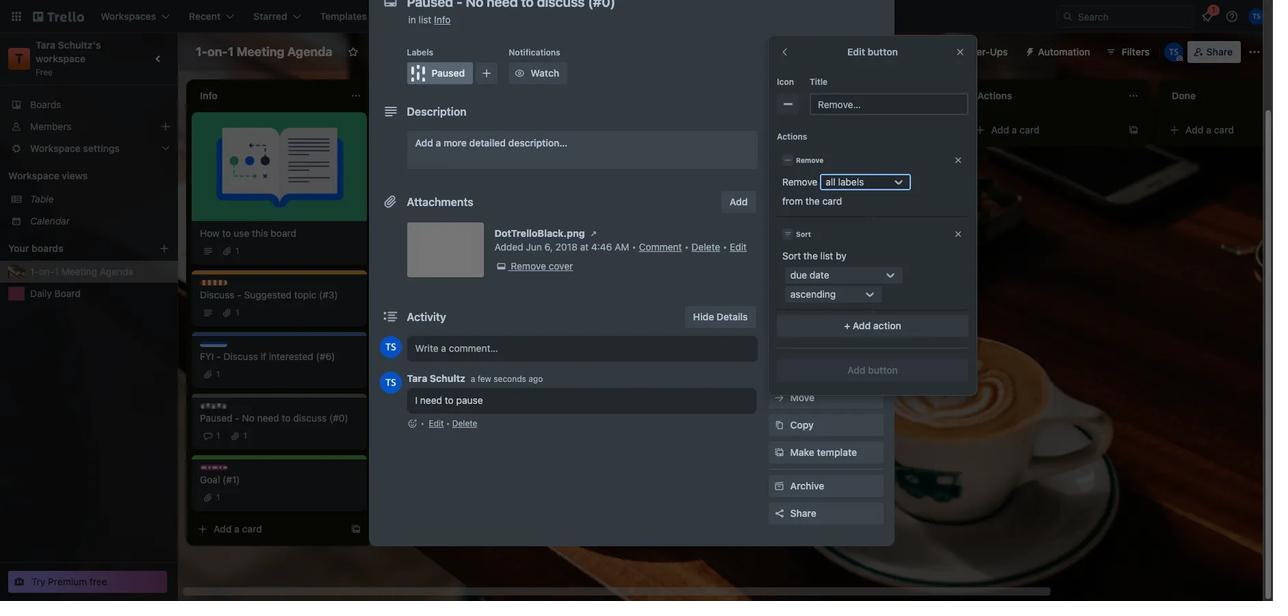Task type: describe. For each thing, give the bounding box(es) containing it.
i inside discuss i think we can improve velocity if we make some tooling changes.
[[394, 231, 397, 242]]

paused for paused
[[432, 67, 465, 79]]

1 horizontal spatial need
[[420, 394, 442, 406]]

goal best practice blog
[[783, 194, 864, 215]]

added jun 6, 2018 at 4:46 am
[[495, 241, 630, 253]]

1 tara schultz (taraschultz7) image from the top
[[380, 336, 402, 358]]

watch button
[[509, 62, 568, 84]]

we up some
[[424, 231, 436, 242]]

1 vertical spatial i
[[415, 394, 418, 406]]

schultz
[[430, 372, 465, 384]]

try premium free button
[[8, 571, 167, 593]]

color: pink, title: "goal" element for best
[[783, 194, 815, 205]]

1 horizontal spatial delete
[[692, 241, 720, 253]]

developer
[[854, 165, 898, 177]]

training
[[611, 127, 644, 138]]

discuss for think
[[408, 222, 439, 232]]

copy link
[[769, 414, 884, 436]]

how
[[500, 127, 519, 138]]

2018
[[556, 241, 578, 253]]

1 horizontal spatial share button
[[1188, 41, 1241, 63]]

if inside discuss i think we can improve velocity if we make some tooling changes.
[[532, 231, 538, 242]]

1 vertical spatial share
[[790, 507, 817, 519]]

some
[[421, 244, 445, 256]]

0 horizontal spatial delete link
[[452, 418, 477, 429]]

attachments
[[407, 196, 474, 208]]

i've
[[394, 179, 410, 190]]

(#0)
[[329, 412, 348, 424]]

1 horizontal spatial create from template… image
[[1128, 125, 1139, 136]]

discuss
[[293, 412, 327, 424]]

1 notification image
[[1199, 8, 1216, 25]]

goal manage time chaos
[[783, 118, 869, 138]]

edit for edit button
[[848, 46, 865, 58]]

1 inside text field
[[228, 45, 234, 59]]

checklist
[[790, 116, 833, 128]]

add button
[[722, 191, 756, 213]]

filters
[[1122, 46, 1150, 58]]

goal (#1) link
[[200, 473, 359, 487]]

members image
[[773, 61, 786, 75]]

best practice blog link
[[783, 203, 942, 216]]

1 vertical spatial power-ups
[[769, 233, 813, 244]]

1 vertical spatial create from template… image
[[739, 209, 750, 220]]

1 vertical spatial tara schultz (taraschultz7) image
[[1164, 42, 1184, 62]]

add button for top add button "button"
[[790, 337, 841, 348]]

0 vertical spatial actions
[[777, 131, 808, 142]]

drafted
[[412, 179, 445, 190]]

few inside 'tara schultz a few seconds ago'
[[478, 374, 492, 384]]

add a more detailed description…
[[415, 137, 568, 149]]

0 horizontal spatial color: black, title: "paused" element
[[200, 403, 243, 414]]

meeting inside text field
[[237, 45, 285, 59]]

make template
[[790, 446, 857, 458]]

0 vertical spatial edit link
[[730, 241, 747, 253]]

0 horizontal spatial 1-on-1 meeting agenda
[[30, 266, 133, 277]]

color: pink, title: "goal" element for manage
[[783, 118, 815, 128]]

info
[[434, 14, 451, 25]]

confluence button
[[845, 41, 928, 63]]

+ add action
[[844, 320, 902, 331]]

1 vertical spatial ups
[[797, 233, 813, 244]]

edit for edit
[[730, 241, 747, 253]]

add button for bottom add button "button"
[[848, 364, 898, 376]]

i need to pause
[[415, 394, 483, 406]]

date
[[810, 269, 830, 281]]

on- inside text field
[[207, 45, 228, 59]]

new
[[589, 127, 608, 138]]

members
[[30, 120, 72, 132]]

manage
[[783, 127, 818, 138]]

need inside paused paused - no need to discuss (#0)
[[257, 412, 279, 424]]

months.
[[413, 192, 449, 204]]

detailed
[[469, 137, 506, 149]]

sm image down icon
[[781, 97, 795, 111]]

discuss for drafted
[[408, 170, 439, 180]]

by
[[836, 250, 847, 262]]

return to previous screen image
[[780, 47, 791, 58]]

the
[[394, 127, 411, 138]]

sm image for remove cover
[[495, 259, 508, 273]]

x,
[[489, 127, 498, 138]]

custom
[[790, 199, 826, 210]]

create from template… image
[[351, 524, 361, 535]]

comment
[[639, 241, 682, 253]]

tara schultz's workspace link
[[36, 39, 103, 64]]

your boards with 2 items element
[[8, 240, 138, 257]]

in list info
[[408, 14, 451, 25]]

mentor another developer link
[[783, 164, 942, 178]]

discuss for you
[[602, 156, 633, 166]]

tooling
[[447, 244, 478, 256]]

to inside paused paused - no need to discuss (#0)
[[282, 412, 291, 424]]

tara for schultz
[[407, 372, 427, 384]]

Board name text field
[[189, 41, 339, 63]]

another
[[817, 165, 851, 177]]

on inside the discuss can you please give feedback on the report?
[[723, 165, 734, 177]]

1 horizontal spatial list
[[821, 250, 833, 262]]

icon
[[777, 77, 794, 87]]

add power-ups link
[[769, 276, 884, 298]]

move
[[394, 140, 418, 152]]

add reaction image
[[407, 417, 418, 431]]

workspace for workspace visible
[[391, 46, 442, 58]]

calendar for calendar power-up
[[747, 46, 786, 58]]

edit for edit • delete
[[429, 418, 444, 429]]

6,
[[545, 241, 553, 253]]

0 vertical spatial button
[[868, 46, 898, 58]]

ascending
[[791, 288, 836, 300]]

for
[[489, 179, 502, 190]]

my
[[447, 179, 461, 190]]

0 horizontal spatial automation
[[769, 316, 815, 326]]

star or unstar board image
[[348, 47, 359, 58]]

how to use this board link
[[200, 227, 359, 240]]

table
[[30, 193, 54, 205]]

workspace for workspace views
[[8, 170, 59, 181]]

0 vertical spatial board
[[508, 46, 534, 58]]

edit • delete
[[429, 418, 477, 429]]

best
[[783, 203, 803, 215]]

0 vertical spatial remove
[[796, 156, 824, 164]]

we left 2018
[[540, 231, 553, 242]]

seconds
[[494, 374, 526, 384]]

is
[[439, 127, 446, 138]]

schultz's
[[58, 39, 101, 51]]

any
[[451, 192, 468, 204]]

team
[[414, 127, 436, 138]]

description…
[[508, 137, 568, 149]]

button for bottom add button "button"
[[868, 364, 898, 376]]

Remove… text field
[[810, 93, 969, 115]]

paused paused - no need to discuss (#0)
[[200, 403, 348, 424]]

0 horizontal spatial meeting
[[61, 266, 97, 277]]

0 vertical spatial list
[[419, 14, 432, 25]]

am
[[615, 241, 630, 253]]

0 horizontal spatial on-
[[39, 266, 54, 277]]

sort for sort
[[796, 230, 811, 238]]

Search field
[[1074, 6, 1193, 27]]

paused left no at the bottom
[[200, 412, 232, 424]]

automation inside "button"
[[1038, 46, 1090, 58]]

add to card
[[769, 42, 815, 52]]

close popover image
[[955, 47, 966, 58]]

1-on-1 meeting agenda link
[[30, 265, 170, 279]]

blocker
[[408, 118, 438, 128]]

1- inside text field
[[196, 45, 207, 59]]

add board image
[[159, 243, 170, 254]]

your
[[8, 242, 29, 254]]

table link
[[30, 192, 170, 206]]

0 horizontal spatial board
[[54, 288, 81, 299]]

color: orange, title: "discuss" element for i think we can improve velocity if we make some tooling changes.
[[394, 222, 439, 232]]

few inside discuss i've drafted my goals for the next few months. any feedback?
[[394, 192, 410, 204]]

title
[[810, 77, 828, 87]]

more
[[444, 137, 467, 149]]

0 horizontal spatial delete
[[452, 418, 477, 429]]

free
[[36, 67, 53, 77]]

cover
[[549, 260, 573, 272]]

if inside fyi fyi - discuss if interested (#6)
[[261, 351, 266, 362]]

color: orange, title: "discuss" element up report?
[[589, 156, 633, 166]]

members link
[[0, 116, 178, 138]]

archive link
[[769, 475, 884, 497]]

(#6)
[[316, 351, 335, 362]]

dottrelloblack.png
[[495, 227, 585, 239]]

fields
[[828, 199, 855, 210]]

color: blue, title: "fyi" element
[[200, 342, 227, 352]]

due date
[[791, 269, 830, 281]]

0 vertical spatial labels
[[407, 47, 433, 58]]

description
[[407, 105, 467, 118]]

close image
[[954, 155, 963, 165]]



Task type: vqa. For each thing, say whether or not it's contained in the screenshot.
the bottommost Workspaces
no



Task type: locate. For each thing, give the bounding box(es) containing it.
copy
[[790, 419, 814, 431]]

all
[[826, 176, 836, 188]]

goal inside goal mentor another developer
[[797, 156, 815, 166]]

0 vertical spatial 1-
[[196, 45, 207, 59]]

share down archive
[[790, 507, 817, 519]]

details
[[717, 311, 748, 322]]

button up the remove… text field
[[868, 46, 898, 58]]

1 horizontal spatial meeting
[[237, 45, 285, 59]]

edit left the •
[[429, 418, 444, 429]]

a
[[1012, 124, 1017, 136], [1206, 124, 1212, 136], [436, 137, 441, 149], [818, 233, 823, 245], [429, 275, 434, 286], [471, 374, 475, 384], [234, 523, 240, 535]]

tara up workspace in the left of the page
[[36, 39, 55, 51]]

need down schultz
[[420, 394, 442, 406]]

feedback
[[680, 165, 721, 177]]

2 vertical spatial edit
[[429, 418, 444, 429]]

1 vertical spatial calendar
[[30, 215, 70, 227]]

board link
[[484, 41, 543, 63]]

workspace views
[[8, 170, 88, 181]]

can up some
[[439, 231, 455, 242]]

1 vertical spatial delete link
[[452, 418, 477, 429]]

can inside discuss i think we can improve velocity if we make some tooling changes.
[[439, 231, 455, 242]]

+
[[844, 320, 850, 331]]

1 vertical spatial 1-
[[30, 266, 39, 277]]

0 vertical spatial on
[[475, 127, 486, 138]]

discuss inside discuss i've drafted my goals for the next few months. any feedback?
[[408, 170, 439, 180]]

0 vertical spatial share button
[[1188, 41, 1241, 63]]

sm image inside checklist link
[[773, 116, 786, 129]]

tara schultz (taraschultz7) image
[[1249, 8, 1265, 25], [1164, 42, 1184, 62]]

labels
[[838, 176, 864, 188]]

workspace inside button
[[391, 46, 442, 58]]

0 horizontal spatial list
[[419, 14, 432, 25]]

tara left schultz
[[407, 372, 427, 384]]

edit right up
[[848, 46, 865, 58]]

1 horizontal spatial i
[[415, 394, 418, 406]]

2 vertical spatial button
[[868, 364, 898, 376]]

1 vertical spatial workspace
[[8, 170, 59, 181]]

sm image for archive
[[773, 479, 786, 493]]

color: orange, title: "discuss" element up months.
[[394, 170, 439, 180]]

primary element
[[0, 0, 1273, 33]]

tara schultz a few seconds ago
[[407, 372, 543, 384]]

1 horizontal spatial agenda
[[287, 45, 333, 59]]

list left by
[[821, 250, 833, 262]]

1 horizontal spatial workspace
[[391, 46, 442, 58]]

tara schultz's workspace free
[[36, 39, 103, 77]]

1 vertical spatial color: black, title: "paused" element
[[200, 403, 243, 414]]

tara for schultz's
[[36, 39, 55, 51]]

automation down ascending
[[769, 316, 815, 326]]

add button down + add action at the right bottom
[[848, 364, 898, 376]]

suggested
[[244, 289, 292, 301]]

sm image inside the labels link
[[773, 88, 786, 102]]

0 horizontal spatial 1-
[[30, 266, 39, 277]]

color: black, title: "paused" element down 'color: blue, title: "fyi"' element
[[200, 403, 243, 414]]

1 vertical spatial -
[[217, 351, 221, 362]]

visible
[[444, 46, 473, 58]]

think
[[399, 231, 421, 242]]

on left x,
[[475, 127, 486, 138]]

filters button
[[1101, 41, 1154, 63]]

1 vertical spatial if
[[261, 351, 266, 362]]

new training program link
[[589, 126, 748, 140]]

agenda inside "1-on-1 meeting agenda" text field
[[287, 45, 333, 59]]

1 vertical spatial add button button
[[777, 359, 969, 381]]

tara schultz (taraschultz7) image
[[380, 336, 402, 358], [380, 372, 402, 394]]

1 vertical spatial meeting
[[61, 266, 97, 277]]

you
[[609, 165, 625, 177]]

button for top add button "button"
[[811, 337, 841, 348]]

create from template… image
[[1128, 125, 1139, 136], [739, 209, 750, 220]]

0 vertical spatial confluence
[[868, 46, 920, 58]]

sm image
[[513, 66, 527, 80], [781, 97, 795, 111], [587, 227, 601, 240], [495, 259, 508, 273], [773, 446, 786, 459]]

premium
[[48, 576, 87, 587]]

sm image left copy
[[773, 418, 786, 432]]

1 horizontal spatial 1-
[[196, 45, 207, 59]]

- for discuss
[[237, 289, 241, 301]]

we inside blocker the team is stuck on x, how can we move forward?
[[540, 127, 552, 138]]

0 horizontal spatial confluence
[[790, 253, 842, 265]]

how to use this board
[[200, 227, 296, 239]]

2 tara schultz (taraschultz7) image from the top
[[380, 372, 402, 394]]

can
[[589, 165, 606, 177]]

practice
[[806, 203, 842, 215]]

sm image for checklist
[[773, 116, 786, 129]]

ups right close popover icon
[[990, 46, 1008, 58]]

workspace
[[36, 53, 86, 64]]

1 horizontal spatial edit link
[[730, 241, 747, 253]]

(#3)
[[319, 289, 338, 301]]

this
[[252, 227, 268, 239]]

sm image inside make template link
[[773, 446, 786, 459]]

power-ups inside button
[[958, 46, 1008, 58]]

automation down search 'icon' on the top right
[[1038, 46, 1090, 58]]

confluence
[[868, 46, 920, 58], [790, 253, 842, 265]]

1 vertical spatial automation
[[769, 316, 815, 326]]

color: orange, title: "discuss" element down the how
[[200, 280, 245, 290]]

1 vertical spatial agenda
[[100, 266, 133, 277]]

sort up due
[[783, 250, 801, 262]]

fyi
[[214, 342, 226, 352], [200, 351, 214, 362]]

add button
[[790, 337, 841, 348], [848, 364, 898, 376]]

2 vertical spatial ups
[[843, 281, 861, 292]]

color: orange, title: "discuss" element for discuss - suggested topic (#3)
[[200, 280, 245, 290]]

0 vertical spatial automation
[[1038, 46, 1090, 58]]

give
[[659, 165, 677, 177]]

0 vertical spatial add button button
[[769, 332, 884, 354]]

remove down dates
[[796, 156, 824, 164]]

1 vertical spatial labels
[[790, 89, 820, 101]]

add inside button
[[730, 196, 748, 207]]

blog
[[844, 203, 864, 215]]

0 vertical spatial calendar
[[747, 46, 786, 58]]

1 horizontal spatial ups
[[843, 281, 861, 292]]

goal for goal
[[214, 465, 232, 475]]

search image
[[1063, 11, 1074, 22]]

calendar inside calendar power-up link
[[747, 46, 786, 58]]

sm image inside "copy" link
[[773, 418, 786, 432]]

button
[[868, 46, 898, 58], [811, 337, 841, 348], [868, 364, 898, 376]]

automation
[[1038, 46, 1090, 58], [769, 316, 815, 326]]

sm image inside archive link
[[773, 479, 786, 493]]

discuss up some
[[408, 222, 439, 232]]

sm image left archive
[[773, 479, 786, 493]]

a inside 'add a more detailed description…' link
[[436, 137, 441, 149]]

1 horizontal spatial few
[[478, 374, 492, 384]]

sm image for labels
[[773, 88, 786, 102]]

edit link down add button
[[730, 241, 747, 253]]

color: pink, title: "goal" element for mentor
[[783, 156, 815, 166]]

1 vertical spatial need
[[257, 412, 279, 424]]

delete link right the comment
[[692, 241, 720, 253]]

0 vertical spatial agenda
[[287, 45, 333, 59]]

1 horizontal spatial tara schultz (taraschultz7) image
[[1249, 8, 1265, 25]]

agenda inside 1-on-1 meeting agenda link
[[100, 266, 133, 277]]

share button down the 1 notification icon
[[1188, 41, 1241, 63]]

close image
[[954, 229, 963, 239]]

discuss up months.
[[408, 170, 439, 180]]

1-on-1 meeting agenda
[[196, 45, 333, 59], [30, 266, 133, 277]]

sort for sort the list by
[[783, 250, 801, 262]]

sm image for watch
[[513, 66, 527, 80]]

1 vertical spatial edit link
[[429, 418, 444, 429]]

discuss for -
[[214, 280, 245, 290]]

workspace down in
[[391, 46, 442, 58]]

1 vertical spatial 1-on-1 meeting agenda
[[30, 266, 133, 277]]

0 vertical spatial ups
[[990, 46, 1008, 58]]

discuss - suggested topic (#3) link
[[200, 288, 359, 302]]

discuss left suggested
[[200, 289, 234, 301]]

goal for manage
[[797, 118, 815, 128]]

0 vertical spatial workspace
[[391, 46, 442, 58]]

color: orange, title: "discuss" element
[[589, 156, 633, 166], [394, 170, 439, 180], [394, 222, 439, 232], [200, 280, 245, 290]]

1 horizontal spatial automation
[[1038, 46, 1090, 58]]

labels down in
[[407, 47, 433, 58]]

the inside discuss i've drafted my goals for the next few months. any feedback?
[[504, 179, 519, 190]]

sm image left move at the right bottom of page
[[773, 391, 786, 405]]

the
[[504, 179, 519, 190], [589, 179, 603, 190], [806, 195, 820, 207], [804, 250, 818, 262]]

workspace up table
[[8, 170, 59, 181]]

paused down 'color: blue, title: "fyi"' element
[[214, 403, 243, 414]]

t link
[[8, 48, 30, 70]]

0 horizontal spatial i
[[394, 231, 397, 242]]

color: red, title: "blocker" element
[[394, 118, 438, 128]]

open information menu image
[[1226, 10, 1239, 23]]

forward?
[[421, 140, 459, 152]]

calendar up members "icon"
[[747, 46, 786, 58]]

0 horizontal spatial share
[[790, 507, 817, 519]]

0 horizontal spatial create from template… image
[[739, 209, 750, 220]]

agenda up daily board link
[[100, 266, 133, 277]]

dates button
[[769, 139, 884, 161]]

confluence inside button
[[868, 46, 920, 58]]

1 horizontal spatial board
[[508, 46, 534, 58]]

1 horizontal spatial 1-on-1 meeting agenda
[[196, 45, 333, 59]]

at
[[580, 241, 589, 253]]

- inside fyi fyi - discuss if interested (#6)
[[217, 351, 221, 362]]

from
[[783, 195, 803, 207]]

how
[[200, 227, 220, 239]]

paused
[[432, 67, 465, 79], [214, 403, 243, 414], [200, 412, 232, 424]]

1 vertical spatial can
[[439, 231, 455, 242]]

0 vertical spatial sort
[[796, 230, 811, 238]]

1 horizontal spatial share
[[1207, 46, 1233, 58]]

discuss left interested
[[224, 351, 258, 362]]

0 horizontal spatial need
[[257, 412, 279, 424]]

actions up move at the right bottom of page
[[769, 372, 799, 382]]

to
[[787, 42, 795, 52], [222, 227, 231, 239], [445, 394, 454, 406], [282, 412, 291, 424]]

goals
[[463, 179, 487, 190]]

goal inside the goal manage time chaos
[[797, 118, 815, 128]]

power-ups
[[958, 46, 1008, 58], [769, 233, 813, 244]]

discuss down use
[[214, 280, 245, 290]]

action
[[874, 320, 902, 331]]

edit link left the •
[[429, 418, 444, 429]]

can right how
[[521, 127, 537, 138]]

0 horizontal spatial tara
[[36, 39, 55, 51]]

blocker the team is stuck on x, how can we move forward?
[[394, 118, 552, 152]]

edit link
[[730, 241, 747, 253], [429, 418, 444, 429]]

paused - no need to discuss (#0) link
[[200, 411, 359, 425]]

next
[[521, 179, 540, 190]]

0 horizontal spatial on
[[475, 127, 486, 138]]

if left interested
[[261, 351, 266, 362]]

delete link right the •
[[452, 418, 477, 429]]

Write a comment text field
[[407, 336, 758, 361]]

- for fyi
[[217, 351, 221, 362]]

actions up dates
[[777, 131, 808, 142]]

watch
[[531, 67, 559, 79]]

ups inside add power-ups link
[[843, 281, 861, 292]]

sm image down changes.
[[495, 259, 508, 273]]

1 horizontal spatial calendar
[[747, 46, 786, 58]]

0 vertical spatial delete
[[692, 241, 720, 253]]

1 vertical spatial confluence
[[790, 253, 842, 265]]

a inside 'tara schultz a few seconds ago'
[[471, 374, 475, 384]]

discuss
[[602, 156, 633, 166], [408, 170, 439, 180], [408, 222, 439, 232], [214, 280, 245, 290], [200, 289, 234, 301], [224, 351, 258, 362]]

color: pink, title: "goal" element
[[783, 118, 815, 128], [783, 156, 815, 166], [783, 194, 815, 205], [200, 465, 232, 475]]

customize views image
[[549, 45, 563, 59]]

tara schultz (taraschultz7) image right filters
[[1164, 42, 1184, 62]]

sm image down board link
[[513, 66, 527, 80]]

0 vertical spatial delete link
[[692, 241, 720, 253]]

- inside paused paused - no need to discuss (#0)
[[235, 412, 239, 424]]

remove
[[796, 156, 824, 164], [783, 176, 818, 188], [511, 260, 546, 272]]

1 horizontal spatial tara
[[407, 372, 427, 384]]

discuss inside discuss i think we can improve velocity if we make some tooling changes.
[[408, 222, 439, 232]]

goal for best
[[797, 194, 815, 205]]

hide details link
[[685, 306, 756, 328]]

remove down the jun
[[511, 260, 546, 272]]

0 vertical spatial edit
[[848, 46, 865, 58]]

remove up from
[[783, 176, 818, 188]]

discuss discuss - suggested topic (#3)
[[200, 280, 338, 301]]

tara schultz (taraschultz7) image right (#6)
[[380, 336, 402, 358]]

need right no at the bottom
[[257, 412, 279, 424]]

i up add reaction image
[[415, 394, 418, 406]]

board right daily
[[54, 288, 81, 299]]

sort up "sort the list by"
[[796, 230, 811, 238]]

color: orange, title: "discuss" element up make
[[394, 222, 439, 232]]

delete right the comment
[[692, 241, 720, 253]]

None text field
[[400, 0, 852, 14]]

due
[[791, 269, 807, 281]]

0 horizontal spatial few
[[394, 192, 410, 204]]

add
[[769, 42, 785, 52], [991, 124, 1009, 136], [1186, 124, 1204, 136], [415, 137, 433, 149], [730, 196, 748, 207], [797, 233, 815, 245], [408, 275, 426, 286], [790, 281, 809, 292], [853, 320, 871, 331], [790, 337, 809, 348], [848, 364, 866, 376], [214, 523, 232, 535]]

labels down title
[[790, 89, 820, 101]]

goal inside goal best practice blog
[[797, 194, 815, 205]]

2 horizontal spatial ups
[[990, 46, 1008, 58]]

tara inside tara schultz's workspace free
[[36, 39, 55, 51]]

0 vertical spatial meeting
[[237, 45, 285, 59]]

archive
[[790, 480, 825, 492]]

discuss inside fyi fyi - discuss if interested (#6)
[[224, 351, 258, 362]]

calendar power-up link
[[723, 41, 841, 63]]

button down ascending
[[811, 337, 841, 348]]

sm image for make template
[[773, 446, 786, 459]]

goal for mentor
[[797, 156, 815, 166]]

color: black, title: "paused" element
[[407, 62, 473, 84], [200, 403, 243, 414]]

the inside the discuss can you please give feedback on the report?
[[589, 179, 603, 190]]

0 vertical spatial -
[[237, 289, 241, 301]]

confluence up the remove… text field
[[868, 46, 920, 58]]

-
[[237, 289, 241, 301], [217, 351, 221, 362], [235, 412, 239, 424]]

from the card
[[783, 195, 842, 207]]

0 vertical spatial tara
[[36, 39, 55, 51]]

0 horizontal spatial ups
[[797, 233, 813, 244]]

sm image left checklist
[[773, 116, 786, 129]]

we right how
[[540, 127, 552, 138]]

2 vertical spatial remove
[[511, 260, 546, 272]]

1 vertical spatial button
[[811, 337, 841, 348]]

0 vertical spatial need
[[420, 394, 442, 406]]

calendar for calendar
[[30, 215, 70, 227]]

ups inside power-ups button
[[990, 46, 1008, 58]]

on inside blocker the team is stuck on x, how can we move forward?
[[475, 127, 486, 138]]

1 horizontal spatial color: black, title: "paused" element
[[407, 62, 473, 84]]

1 vertical spatial actions
[[769, 372, 799, 382]]

few
[[394, 192, 410, 204], [478, 374, 492, 384]]

sm image inside watch button
[[513, 66, 527, 80]]

daily board link
[[30, 287, 170, 301]]

0 vertical spatial few
[[394, 192, 410, 204]]

1 horizontal spatial labels
[[790, 89, 820, 101]]

discuss up report?
[[602, 156, 633, 166]]

0 horizontal spatial can
[[439, 231, 455, 242]]

button down the "action"
[[868, 364, 898, 376]]

create button
[[397, 5, 444, 27]]

sm image down icon
[[773, 88, 786, 102]]

sm image right power-ups button
[[1019, 41, 1038, 60]]

make template link
[[769, 442, 884, 464]]

automation button
[[1019, 41, 1099, 63]]

sm image up the 4:46
[[587, 227, 601, 240]]

0 horizontal spatial share button
[[769, 503, 884, 524]]

on
[[475, 127, 486, 138], [723, 165, 734, 177]]

if left 6,
[[532, 231, 538, 242]]

notifications
[[509, 47, 561, 58]]

on-
[[207, 45, 228, 59], [39, 266, 54, 277]]

1 vertical spatial tara
[[407, 372, 427, 384]]

0 vertical spatial color: black, title: "paused" element
[[407, 62, 473, 84]]

on right feedback
[[723, 165, 734, 177]]

tara schultz (taraschultz7) image right the 'open information menu' image
[[1249, 8, 1265, 25]]

sm image
[[1019, 41, 1038, 60], [773, 88, 786, 102], [773, 116, 786, 129], [773, 391, 786, 405], [773, 418, 786, 432], [773, 479, 786, 493]]

1-on-1 meeting agenda inside text field
[[196, 45, 333, 59]]

calendar
[[747, 46, 786, 58], [30, 215, 70, 227]]

color: black, title: "paused" element down workspace visible
[[407, 62, 473, 84]]

sm image left the make
[[773, 446, 786, 459]]

try
[[31, 576, 45, 587]]

make
[[790, 446, 815, 458]]

•
[[446, 418, 450, 429]]

- for paused
[[235, 412, 239, 424]]

paused for paused paused - no need to discuss (#0)
[[214, 403, 243, 414]]

share left show menu image
[[1207, 46, 1233, 58]]

use
[[234, 227, 249, 239]]

sort the list by
[[783, 250, 847, 262]]

0 horizontal spatial calendar
[[30, 215, 70, 227]]

sm image for automation
[[1019, 41, 1038, 60]]

1 vertical spatial tara schultz (taraschultz7) image
[[380, 372, 402, 394]]

ups down by
[[843, 281, 861, 292]]

sm image for move
[[773, 391, 786, 405]]

add button button down + add action at the right bottom
[[777, 359, 969, 381]]

tara schultz (taraschultz7) image left schultz
[[380, 372, 402, 394]]

agenda left star or unstar board image
[[287, 45, 333, 59]]

calendar inside calendar link
[[30, 215, 70, 227]]

1 vertical spatial on
[[723, 165, 734, 177]]

0 horizontal spatial workspace
[[8, 170, 59, 181]]

power-
[[789, 46, 820, 58], [958, 46, 990, 58], [769, 233, 797, 244], [811, 281, 843, 292]]

add button button down +
[[769, 332, 884, 354]]

card
[[797, 42, 815, 52], [1020, 124, 1040, 136], [1214, 124, 1234, 136], [823, 195, 842, 207], [825, 233, 846, 245], [436, 275, 457, 286], [242, 523, 262, 535]]

sm image for copy
[[773, 418, 786, 432]]

add a more detailed description… link
[[407, 131, 758, 169]]

add button down ascending
[[790, 337, 841, 348]]

calendar down table
[[30, 215, 70, 227]]

jun
[[526, 241, 542, 253]]

boards
[[32, 242, 63, 254]]

few down 'i've' at the top of page
[[394, 192, 410, 204]]

1 vertical spatial share button
[[769, 503, 884, 524]]

ups up "sort the list by"
[[797, 233, 813, 244]]

0 horizontal spatial agenda
[[100, 266, 133, 277]]

report?
[[606, 179, 638, 190]]

new training program
[[589, 127, 684, 138]]

power- inside button
[[958, 46, 990, 58]]

show menu image
[[1248, 45, 1262, 59]]

paused down visible
[[432, 67, 465, 79]]

delete right the •
[[452, 418, 477, 429]]

0 vertical spatial power-ups
[[958, 46, 1008, 58]]

sm image inside move link
[[773, 391, 786, 405]]

add a card
[[991, 124, 1040, 136], [1186, 124, 1234, 136], [797, 233, 846, 245], [408, 275, 457, 286], [214, 523, 262, 535]]

few left seconds
[[478, 374, 492, 384]]

list right in
[[419, 14, 432, 25]]

edit down add button
[[730, 241, 747, 253]]

added
[[495, 241, 523, 253]]

- inside discuss discuss - suggested topic (#3)
[[237, 289, 241, 301]]

share button down archive link
[[769, 503, 884, 524]]

0 horizontal spatial tara schultz (taraschultz7) image
[[1164, 42, 1184, 62]]

2 horizontal spatial edit
[[848, 46, 865, 58]]

discuss inside the discuss can you please give feedback on the report?
[[602, 156, 633, 166]]

sm image inside automation "button"
[[1019, 41, 1038, 60]]

i left the think
[[394, 231, 397, 242]]

2 vertical spatial -
[[235, 412, 239, 424]]

color: orange, title: "discuss" element for i've drafted my goals for the next few months. any feedback?
[[394, 170, 439, 180]]

confluence up date
[[790, 253, 842, 265]]

0 horizontal spatial power-ups
[[769, 233, 813, 244]]

board up watch button
[[508, 46, 534, 58]]

can inside blocker the team is stuck on x, how can we move forward?
[[521, 127, 537, 138]]

1 vertical spatial remove
[[783, 176, 818, 188]]

velocity
[[495, 231, 529, 242]]



